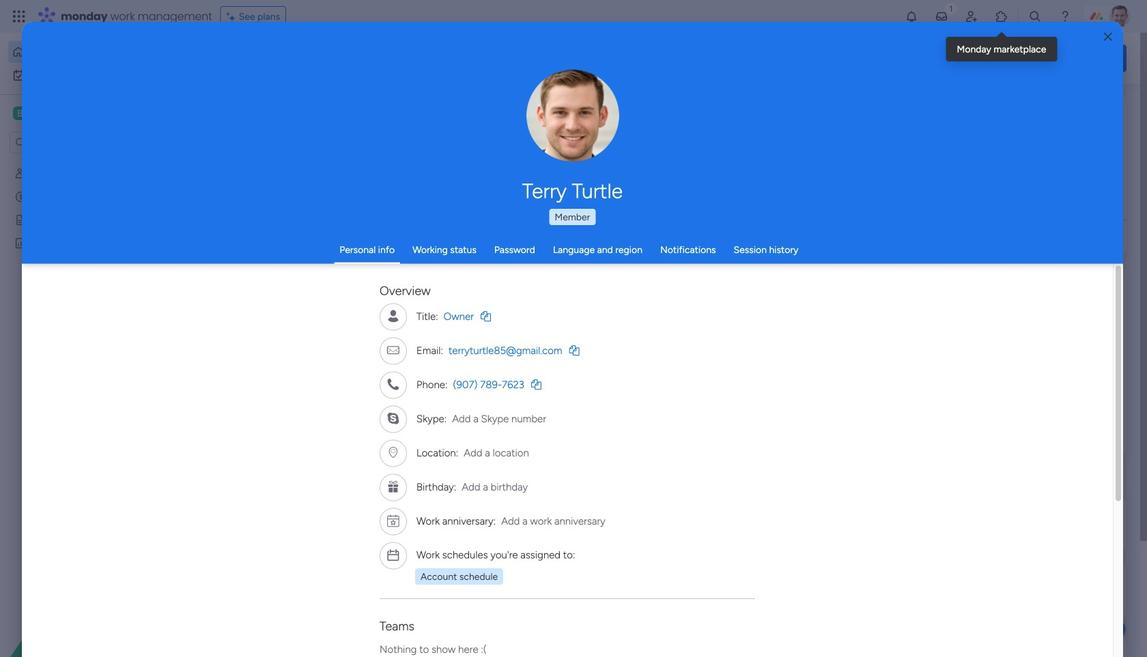 Task type: vqa. For each thing, say whether or not it's contained in the screenshot.
small dropdown column outline icon v2 small long text column image
no



Task type: locate. For each thing, give the bounding box(es) containing it.
0 horizontal spatial component image
[[228, 271, 240, 283]]

lottie animation element
[[536, 33, 920, 85], [0, 520, 174, 658]]

3 public board image from the left
[[675, 249, 690, 264]]

public dashboard image
[[14, 237, 27, 250]]

component image for add to favorites image's public board icon
[[675, 271, 687, 283]]

help center element
[[922, 563, 1127, 618]]

public board image for remove from favorites icon
[[452, 249, 467, 264]]

0 horizontal spatial lottie animation image
[[0, 520, 174, 658]]

2 horizontal spatial public board image
[[675, 249, 690, 264]]

terry turtle image
[[1109, 5, 1131, 27]]

add to favorites image
[[405, 250, 419, 263], [405, 417, 419, 431]]

1 vertical spatial add to favorites image
[[405, 417, 419, 431]]

1 horizontal spatial lottie animation image
[[536, 33, 920, 85]]

copied! image
[[481, 312, 491, 322], [569, 346, 580, 356], [531, 380, 542, 390]]

0 vertical spatial add to favorites image
[[405, 250, 419, 263]]

2 public board image from the left
[[452, 249, 467, 264]]

0 horizontal spatial public board image
[[228, 249, 243, 264]]

select product image
[[12, 10, 26, 23]]

workspace image
[[13, 106, 27, 121]]

lottie animation image
[[536, 33, 920, 85], [0, 520, 174, 658]]

1 horizontal spatial component image
[[452, 271, 464, 283]]

1 vertical spatial lottie animation element
[[0, 520, 174, 658]]

2 add to favorites image from the top
[[405, 417, 419, 431]]

quick search results list box
[[211, 128, 889, 476]]

lottie animation image for the top lottie animation element
[[536, 33, 920, 85]]

2 horizontal spatial copied! image
[[569, 346, 580, 356]]

option
[[0, 162, 174, 164]]

1 vertical spatial lottie animation image
[[0, 520, 174, 658]]

public board image
[[228, 249, 243, 264], [452, 249, 467, 264], [675, 249, 690, 264]]

public board image
[[14, 214, 27, 227]]

2 horizontal spatial component image
[[675, 271, 687, 283]]

0 vertical spatial lottie animation image
[[536, 33, 920, 85]]

1 horizontal spatial public board image
[[452, 249, 467, 264]]

3 component image from the left
[[675, 271, 687, 283]]

component image
[[228, 271, 240, 283], [452, 271, 464, 283], [675, 271, 687, 283]]

1 horizontal spatial lottie animation element
[[536, 33, 920, 85]]

1 horizontal spatial copied! image
[[531, 380, 542, 390]]

1 component image from the left
[[228, 271, 240, 283]]

0 horizontal spatial copied! image
[[481, 312, 491, 322]]

2 component image from the left
[[452, 271, 464, 283]]

0 vertical spatial copied! image
[[481, 312, 491, 322]]

list box
[[0, 160, 174, 440]]

help image
[[1059, 10, 1073, 23]]

remove from favorites image
[[628, 250, 642, 263]]

invite members image
[[965, 10, 979, 23]]

v2 user feedback image
[[933, 51, 944, 66]]



Task type: describe. For each thing, give the bounding box(es) containing it.
v2 bolt switch image
[[1040, 51, 1048, 66]]

search everything image
[[1029, 10, 1042, 23]]

dapulse x slim image
[[1107, 99, 1123, 115]]

notifications image
[[905, 10, 919, 23]]

public board image for add to favorites image
[[675, 249, 690, 264]]

0 vertical spatial lottie animation element
[[536, 33, 920, 85]]

1 vertical spatial copied! image
[[569, 346, 580, 356]]

component image for third public board icon from the right
[[228, 271, 240, 283]]

contact sales element
[[922, 629, 1127, 658]]

2 vertical spatial copied! image
[[531, 380, 542, 390]]

lottie animation image for the left lottie animation element
[[0, 520, 174, 658]]

getting started element
[[922, 498, 1127, 553]]

monday marketplace image
[[995, 10, 1009, 23]]

add to favorites image
[[852, 250, 866, 263]]

component image for public board icon corresponding to remove from favorites icon
[[452, 271, 464, 283]]

templates image image
[[935, 275, 1115, 369]]

1 public board image from the left
[[228, 249, 243, 264]]

see plans image
[[227, 9, 239, 24]]

1 add to favorites image from the top
[[405, 250, 419, 263]]

1 image
[[945, 1, 958, 16]]

0 horizontal spatial lottie animation element
[[0, 520, 174, 658]]

update feed image
[[935, 10, 949, 23]]

close image
[[1104, 32, 1113, 42]]



